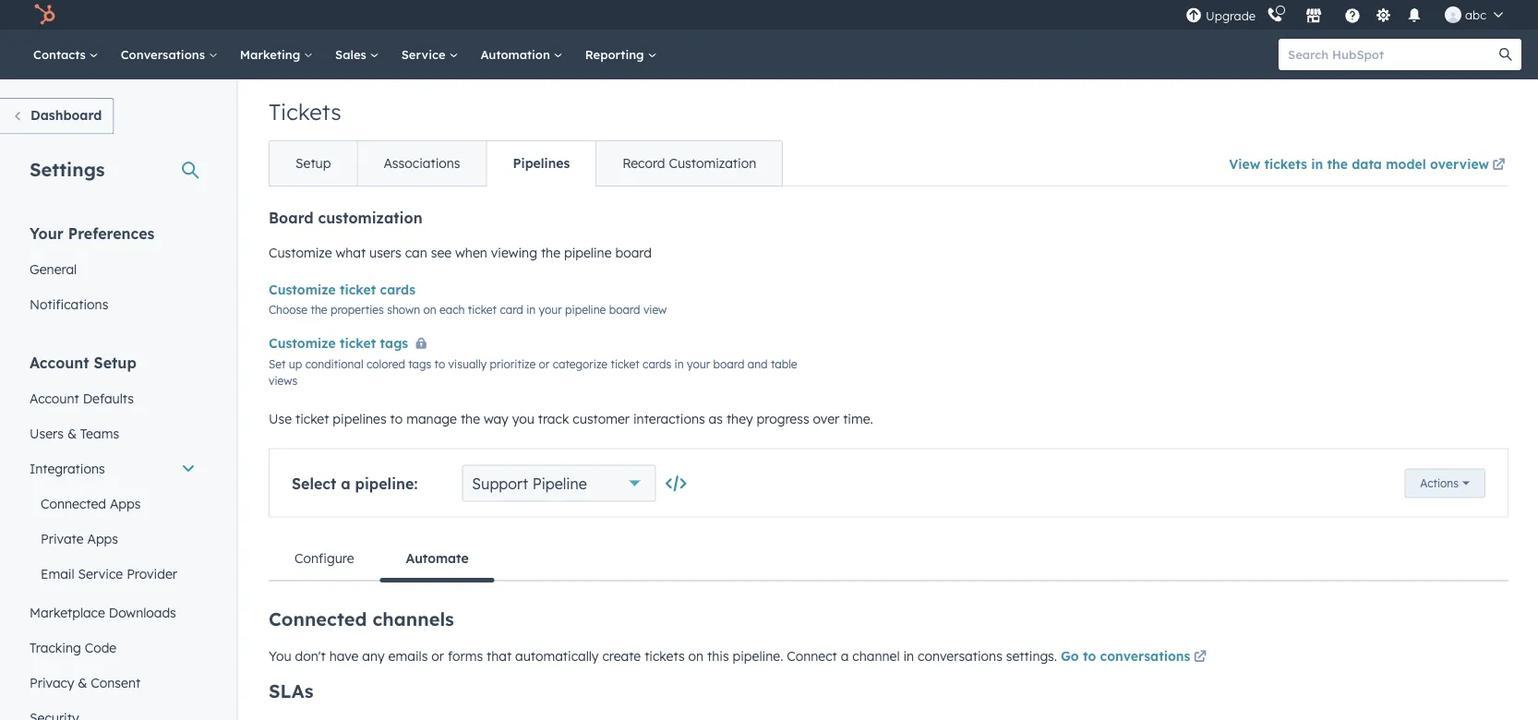 Task type: locate. For each thing, give the bounding box(es) containing it.
or right prioritize
[[539, 345, 550, 358]]

1 horizontal spatial conversations
[[1101, 635, 1191, 651]]

defaults
[[83, 377, 134, 393]]

cards
[[380, 269, 416, 285], [643, 345, 672, 358]]

in right card
[[527, 290, 536, 303]]

tickets right view
[[1265, 143, 1308, 159]]

the inside customize ticket cards choose the properties shown on each ticket card in your pipeline board view
[[311, 290, 327, 303]]

use
[[269, 398, 292, 414]]

2 vertical spatial to
[[1083, 635, 1097, 651]]

connected inside account setup element
[[41, 483, 106, 499]]

a left channel
[[841, 635, 849, 651]]

tracking code
[[30, 627, 117, 643]]

1 horizontal spatial setup
[[296, 142, 331, 158]]

connected
[[41, 483, 106, 499], [269, 594, 367, 617]]

your up the as
[[687, 345, 710, 358]]

cards inside customize ticket cards choose the properties shown on each ticket card in your pipeline board view
[[380, 269, 416, 285]]

integrations
[[30, 448, 105, 464]]

ticket for pipelines
[[296, 398, 329, 414]]

2 horizontal spatial to
[[1083, 635, 1097, 651]]

1 horizontal spatial connected
[[269, 594, 367, 617]]

link opens in a new window image
[[1493, 146, 1506, 159], [1194, 634, 1207, 656]]

customize for customize what users can see when viewing the pipeline board
[[269, 232, 332, 248]]

search image
[[1500, 35, 1513, 48]]

link opens in a new window image right overview
[[1493, 146, 1506, 159]]

customize inside customize ticket tags 'button'
[[269, 322, 336, 339]]

the left way
[[461, 398, 480, 414]]

security
[[30, 697, 79, 713]]

1 horizontal spatial service
[[401, 34, 449, 49]]

& right users
[[67, 412, 77, 429]]

cards up shown
[[380, 269, 416, 285]]

account for account defaults
[[30, 377, 79, 393]]

link opens in a new window image inside view tickets in the data model overview link
[[1493, 146, 1506, 159]]

and
[[748, 345, 768, 358]]

apps up 'email service provider'
[[87, 518, 118, 534]]

1 horizontal spatial your
[[687, 345, 710, 358]]

1 horizontal spatial to
[[435, 345, 445, 358]]

in left data
[[1312, 143, 1324, 159]]

1 vertical spatial to
[[390, 398, 403, 414]]

or left forms
[[432, 635, 444, 651]]

0 vertical spatial a
[[341, 461, 351, 480]]

select
[[292, 461, 336, 480]]

email service provider
[[41, 553, 177, 569]]

1 horizontal spatial &
[[78, 662, 87, 678]]

tickets right create
[[645, 635, 685, 651]]

pipelines
[[333, 398, 387, 414]]

0 vertical spatial tickets
[[1265, 143, 1308, 159]]

board inside customize ticket cards choose the properties shown on each ticket card in your pipeline board view
[[609, 290, 641, 303]]

users
[[370, 232, 402, 248]]

2 vertical spatial board
[[714, 345, 745, 358]]

marketplaces button
[[1295, 0, 1334, 17]]

0 vertical spatial pipeline
[[564, 232, 612, 248]]

1 vertical spatial customize
[[269, 269, 336, 285]]

a
[[341, 461, 351, 480], [841, 635, 849, 651]]

1 vertical spatial on
[[689, 635, 704, 651]]

cards inside set up conditional colored tags to visually prioritize or categorize ticket cards in your board and table views
[[643, 345, 672, 358]]

to left visually
[[435, 345, 445, 358]]

data
[[1352, 143, 1383, 159]]

0 vertical spatial board
[[616, 232, 652, 248]]

customer
[[573, 398, 630, 414]]

0 horizontal spatial setup
[[94, 340, 137, 359]]

connected up don't
[[269, 594, 367, 617]]

or
[[539, 345, 550, 358], [432, 635, 444, 651]]

0 horizontal spatial connected
[[41, 483, 106, 499]]

0 vertical spatial tags
[[380, 322, 408, 339]]

board up the view
[[616, 232, 652, 248]]

0 vertical spatial link opens in a new window image
[[1493, 146, 1506, 159]]

settings
[[30, 145, 105, 168]]

email
[[41, 553, 74, 569]]

customize up up
[[269, 322, 336, 339]]

0 vertical spatial &
[[67, 412, 77, 429]]

setup down tickets
[[296, 142, 331, 158]]

ticket up 'conditional'
[[340, 322, 376, 339]]

view
[[644, 290, 667, 303]]

to right go
[[1083, 635, 1097, 651]]

contacts link
[[22, 17, 110, 67]]

service down private apps link
[[78, 553, 123, 569]]

gary orlando image
[[1446, 0, 1462, 10]]

privacy
[[30, 662, 74, 678]]

cards down the view
[[643, 345, 672, 358]]

automate link
[[380, 523, 495, 570]]

reporting
[[585, 34, 648, 49]]

customize
[[269, 232, 332, 248], [269, 269, 336, 285], [269, 322, 336, 339]]

1 vertical spatial board
[[609, 290, 641, 303]]

hubspot link
[[22, 0, 69, 13]]

& for users
[[67, 412, 77, 429]]

0 horizontal spatial link opens in a new window image
[[1194, 638, 1207, 651]]

link opens in a new window image right go to conversations
[[1194, 634, 1207, 656]]

board for cards
[[609, 290, 641, 303]]

0 horizontal spatial cards
[[380, 269, 416, 285]]

the down customize ticket cards 'button'
[[311, 290, 327, 303]]

associations link
[[357, 128, 486, 173]]

ticket
[[340, 269, 376, 285], [468, 290, 497, 303], [340, 322, 376, 339], [611, 345, 640, 358], [296, 398, 329, 414]]

1 vertical spatial tickets
[[645, 635, 685, 651]]

link opens in a new window image
[[1493, 141, 1506, 163], [1194, 638, 1207, 651]]

1 vertical spatial pipeline
[[565, 290, 606, 303]]

marketing
[[240, 34, 304, 49]]

conversations right go
[[1101, 635, 1191, 651]]

ticket inside 'button'
[[340, 322, 376, 339]]

1 vertical spatial your
[[687, 345, 710, 358]]

setup up the account defaults link
[[94, 340, 137, 359]]

customize for customize ticket cards choose the properties shown on each ticket card in your pipeline board view
[[269, 269, 336, 285]]

conversations
[[918, 635, 1003, 651], [1101, 635, 1191, 651]]

1 horizontal spatial or
[[539, 345, 550, 358]]

shown
[[387, 290, 420, 303]]

& right privacy
[[78, 662, 87, 678]]

1 horizontal spatial cards
[[643, 345, 672, 358]]

0 horizontal spatial to
[[390, 398, 403, 414]]

automation link
[[470, 17, 574, 67]]

0 vertical spatial service
[[401, 34, 449, 49]]

apps
[[110, 483, 141, 499], [87, 518, 118, 534]]

1 vertical spatial service
[[78, 553, 123, 569]]

& inside users & teams link
[[67, 412, 77, 429]]

0 vertical spatial apps
[[110, 483, 141, 499]]

settings.
[[1007, 635, 1058, 651]]

a right select
[[341, 461, 351, 480]]

board left the view
[[609, 290, 641, 303]]

see
[[431, 232, 452, 248]]

1 vertical spatial link opens in a new window image
[[1194, 634, 1207, 656]]

1 vertical spatial link opens in a new window image
[[1194, 638, 1207, 651]]

tags up colored
[[380, 322, 408, 339]]

0 vertical spatial link opens in a new window image
[[1493, 141, 1506, 163]]

pipeline
[[564, 232, 612, 248], [565, 290, 606, 303]]

1 vertical spatial apps
[[87, 518, 118, 534]]

0 horizontal spatial &
[[67, 412, 77, 429]]

tags right colored
[[408, 345, 432, 358]]

1 horizontal spatial a
[[841, 635, 849, 651]]

1 customize from the top
[[269, 232, 332, 248]]

in up interactions
[[675, 345, 684, 358]]

board
[[616, 232, 652, 248], [609, 290, 641, 303], [714, 345, 745, 358]]

customize inside customize ticket cards choose the properties shown on each ticket card in your pipeline board view
[[269, 269, 336, 285]]

upgrade link
[[1186, 0, 1256, 14]]

0 horizontal spatial service
[[78, 553, 123, 569]]

1 vertical spatial a
[[841, 635, 849, 651]]

customize for customize ticket tags
[[269, 322, 336, 339]]

setup
[[296, 142, 331, 158], [94, 340, 137, 359]]

conversations left settings.
[[918, 635, 1003, 651]]

0 vertical spatial on
[[423, 290, 437, 303]]

customize down board
[[269, 232, 332, 248]]

customize up choose in the top of the page
[[269, 269, 336, 285]]

link opens in a new window image right overview
[[1493, 141, 1506, 163]]

connected up private apps
[[41, 483, 106, 499]]

pipelines
[[513, 142, 570, 158]]

0 horizontal spatial conversations
[[918, 635, 1003, 651]]

colored
[[367, 345, 405, 358]]

ticket up properties
[[340, 269, 376, 285]]

1 conversations from the left
[[918, 635, 1003, 651]]

1 horizontal spatial link opens in a new window image
[[1493, 141, 1506, 163]]

0 vertical spatial customize
[[269, 232, 332, 248]]

customize ticket cards button
[[269, 266, 416, 288]]

record customization
[[623, 142, 757, 158]]

service link
[[390, 17, 470, 67]]

tickets
[[269, 85, 341, 113]]

1 vertical spatial connected
[[269, 594, 367, 617]]

over
[[813, 398, 840, 414]]

you
[[512, 398, 535, 414]]

0 vertical spatial setup
[[296, 142, 331, 158]]

tab list
[[269, 523, 1509, 570]]

as
[[709, 398, 723, 414]]

pipeline right viewing
[[564, 232, 612, 248]]

sales link
[[324, 17, 390, 67]]

pipeline up 'categorize' at top left
[[565, 290, 606, 303]]

connect
[[787, 635, 838, 651]]

ticket right use
[[296, 398, 329, 414]]

to left manage
[[390, 398, 403, 414]]

actions button
[[1405, 456, 1486, 485]]

on left "this"
[[689, 635, 704, 651]]

1 account from the top
[[30, 340, 89, 359]]

the left data
[[1328, 143, 1348, 159]]

apps down integrations button
[[110, 483, 141, 499]]

help image
[[1345, 0, 1362, 12]]

0 vertical spatial to
[[435, 345, 445, 358]]

service right the sales link
[[401, 34, 449, 49]]

users & teams
[[30, 412, 119, 429]]

notifications link
[[18, 274, 207, 309]]

2 customize from the top
[[269, 269, 336, 285]]

1 horizontal spatial tickets
[[1265, 143, 1308, 159]]

link opens in a new window image right go to conversations
[[1194, 638, 1207, 651]]

2 vertical spatial customize
[[269, 322, 336, 339]]

tracking code link
[[18, 617, 207, 653]]

marketing link
[[229, 17, 324, 67]]

set up conditional colored tags to visually prioritize or categorize ticket cards in your board and table views
[[269, 345, 798, 375]]

model
[[1387, 143, 1427, 159]]

upgrade image
[[1186, 0, 1203, 12]]

0 vertical spatial cards
[[380, 269, 416, 285]]

1 vertical spatial account
[[30, 377, 79, 393]]

can
[[405, 232, 427, 248]]

0 vertical spatial connected
[[41, 483, 106, 499]]

service
[[401, 34, 449, 49], [78, 553, 123, 569]]

on inside customize ticket cards choose the properties shown on each ticket card in your pipeline board view
[[423, 290, 437, 303]]

use ticket pipelines to manage the way you track customer interactions as they progress over time.
[[269, 398, 874, 414]]

preferences
[[68, 211, 155, 230]]

0 horizontal spatial or
[[432, 635, 444, 651]]

notifications button
[[1399, 0, 1431, 17]]

0 vertical spatial or
[[539, 345, 550, 358]]

emails
[[388, 635, 428, 651]]

1 horizontal spatial link opens in a new window image
[[1493, 146, 1506, 159]]

1 horizontal spatial on
[[689, 635, 704, 651]]

0 horizontal spatial on
[[423, 290, 437, 303]]

menu
[[1184, 0, 1517, 17]]

3 customize from the top
[[269, 322, 336, 339]]

& inside privacy & consent link
[[78, 662, 87, 678]]

0 horizontal spatial your
[[539, 290, 562, 303]]

board inside set up conditional colored tags to visually prioritize or categorize ticket cards in your board and table views
[[714, 345, 745, 358]]

0 vertical spatial your
[[539, 290, 562, 303]]

hubspot image
[[33, 0, 55, 13]]

in inside set up conditional colored tags to visually prioritize or categorize ticket cards in your board and table views
[[675, 345, 684, 358]]

customize what users can see when viewing the pipeline board
[[269, 232, 652, 248]]

setup inside 'link'
[[296, 142, 331, 158]]

0 vertical spatial account
[[30, 340, 89, 359]]

on left each
[[423, 290, 437, 303]]

marketplace downloads link
[[18, 582, 207, 617]]

connected apps
[[41, 483, 141, 499]]

navigation
[[269, 127, 783, 174]]

settings image
[[1376, 0, 1392, 12]]

navigation containing setup
[[269, 127, 783, 174]]

board left and
[[714, 345, 745, 358]]

1 vertical spatial cards
[[643, 345, 672, 358]]

account up users
[[30, 377, 79, 393]]

account up account defaults
[[30, 340, 89, 359]]

2 account from the top
[[30, 377, 79, 393]]

your right card
[[539, 290, 562, 303]]

1 vertical spatial tags
[[408, 345, 432, 358]]

ticket right 'categorize' at top left
[[611, 345, 640, 358]]

account setup
[[30, 340, 137, 359]]

1 vertical spatial &
[[78, 662, 87, 678]]

search button
[[1491, 26, 1522, 57]]

overview
[[1431, 143, 1490, 159]]

customize ticket tags
[[269, 322, 408, 339]]



Task type: describe. For each thing, give the bounding box(es) containing it.
connected for connected channels
[[269, 594, 367, 617]]

tags inside set up conditional colored tags to visually prioritize or categorize ticket cards in your board and table views
[[408, 345, 432, 358]]

this
[[708, 635, 729, 651]]

link opens in a new window image inside go to conversations link
[[1194, 638, 1207, 651]]

track
[[538, 398, 569, 414]]

ticket for cards
[[340, 269, 376, 285]]

conversations
[[121, 34, 209, 49]]

when
[[455, 232, 488, 248]]

view tickets in the data model overview
[[1230, 143, 1490, 159]]

sales
[[335, 34, 370, 49]]

your preferences
[[30, 211, 155, 230]]

0 horizontal spatial a
[[341, 461, 351, 480]]

link opens in a new window image inside view tickets in the data model overview link
[[1493, 141, 1506, 163]]

card
[[500, 290, 524, 303]]

calling icon image
[[1267, 0, 1284, 11]]

viewing
[[491, 232, 538, 248]]

private
[[41, 518, 84, 534]]

setup link
[[270, 128, 357, 173]]

private apps link
[[18, 508, 207, 544]]

dashboard link
[[0, 85, 114, 121]]

your preferences element
[[18, 210, 207, 309]]

tickets inside view tickets in the data model overview link
[[1265, 143, 1308, 159]]

don't
[[295, 635, 326, 651]]

conditional
[[305, 345, 364, 358]]

provider
[[127, 553, 177, 569]]

notifications image
[[1407, 0, 1423, 12]]

configure
[[295, 537, 354, 553]]

visually
[[449, 345, 487, 358]]

pipeline
[[533, 461, 587, 480]]

the right viewing
[[541, 232, 561, 248]]

open popover to copy the internal identifier of the stage. image
[[667, 462, 686, 481]]

users & teams link
[[18, 403, 207, 438]]

marketplace downloads
[[30, 592, 176, 608]]

support pipeline button
[[462, 452, 656, 489]]

settings link
[[1373, 0, 1396, 12]]

pipeline inside customize ticket cards choose the properties shown on each ticket card in your pipeline board view
[[565, 290, 606, 303]]

security link
[[18, 688, 207, 720]]

email service provider link
[[18, 544, 207, 579]]

privacy & consent
[[30, 662, 141, 678]]

general
[[30, 248, 77, 264]]

service inside account setup element
[[78, 553, 123, 569]]

marketplace
[[30, 592, 105, 608]]

account setup element
[[18, 339, 207, 720]]

1 vertical spatial or
[[432, 635, 444, 651]]

slas
[[269, 667, 314, 690]]

go
[[1061, 635, 1079, 651]]

or inside set up conditional colored tags to visually prioritize or categorize ticket cards in your board and table views
[[539, 345, 550, 358]]

tab list containing configure
[[269, 523, 1509, 570]]

0 horizontal spatial tickets
[[645, 635, 685, 651]]

view tickets in the data model overview link
[[1230, 131, 1509, 173]]

create
[[603, 635, 641, 651]]

channels
[[373, 594, 454, 617]]

Search HubSpot search field
[[1279, 26, 1506, 57]]

general link
[[18, 239, 207, 274]]

dashboard
[[30, 94, 102, 110]]

automate
[[406, 537, 469, 553]]

in right channel
[[904, 635, 915, 651]]

1 vertical spatial setup
[[94, 340, 137, 359]]

choose
[[269, 290, 308, 303]]

privacy & consent link
[[18, 653, 207, 688]]

integrations button
[[18, 438, 207, 473]]

time.
[[843, 398, 874, 414]]

set
[[269, 345, 286, 358]]

your inside set up conditional colored tags to visually prioritize or categorize ticket cards in your board and table views
[[687, 345, 710, 358]]

board customization
[[269, 196, 423, 214]]

connected channels
[[269, 594, 454, 617]]

board for conditional
[[714, 345, 745, 358]]

board customization element
[[269, 196, 1509, 376]]

ticket for tags
[[340, 322, 376, 339]]

progress
[[757, 398, 810, 414]]

record
[[623, 142, 666, 158]]

notifications
[[30, 283, 108, 299]]

2 conversations from the left
[[1101, 635, 1191, 651]]

pipeline:
[[355, 461, 418, 480]]

tags inside 'button'
[[380, 322, 408, 339]]

views
[[269, 361, 298, 375]]

downloads
[[109, 592, 176, 608]]

each
[[440, 290, 465, 303]]

interactions
[[634, 398, 705, 414]]

pipeline.
[[733, 635, 784, 651]]

private apps
[[41, 518, 118, 534]]

connected for connected apps
[[41, 483, 106, 499]]

marketplaces image
[[1306, 0, 1323, 12]]

you
[[269, 635, 291, 651]]

associations
[[384, 142, 460, 158]]

forms
[[448, 635, 483, 651]]

go to conversations link
[[1061, 634, 1210, 656]]

automation
[[481, 34, 554, 49]]

apps for private apps
[[87, 518, 118, 534]]

to inside set up conditional colored tags to visually prioritize or categorize ticket cards in your board and table views
[[435, 345, 445, 358]]

automatically
[[515, 635, 599, 651]]

table
[[771, 345, 798, 358]]

prioritize
[[490, 345, 536, 358]]

code
[[85, 627, 117, 643]]

what
[[336, 232, 366, 248]]

customization
[[669, 142, 757, 158]]

users
[[30, 412, 64, 429]]

contacts
[[33, 34, 89, 49]]

they
[[727, 398, 753, 414]]

& for privacy
[[78, 662, 87, 678]]

consent
[[91, 662, 141, 678]]

you don't have any emails or forms that automatically create tickets on this pipeline. connect a channel in conversations settings.
[[269, 635, 1061, 651]]

any
[[362, 635, 385, 651]]

select a pipeline:
[[292, 461, 418, 480]]

customize ticket tags button
[[269, 320, 434, 343]]

apps for connected apps
[[110, 483, 141, 499]]

your inside customize ticket cards choose the properties shown on each ticket card in your pipeline board view
[[539, 290, 562, 303]]

configure link
[[269, 523, 380, 568]]

account for account setup
[[30, 340, 89, 359]]

ticket left card
[[468, 290, 497, 303]]

in inside customize ticket cards choose the properties shown on each ticket card in your pipeline board view
[[527, 290, 536, 303]]

that
[[487, 635, 512, 651]]

0 horizontal spatial link opens in a new window image
[[1194, 634, 1207, 656]]

ticket inside set up conditional colored tags to visually prioritize or categorize ticket cards in your board and table views
[[611, 345, 640, 358]]



Task type: vqa. For each thing, say whether or not it's contained in the screenshot.
'Customize ticket tags'
yes



